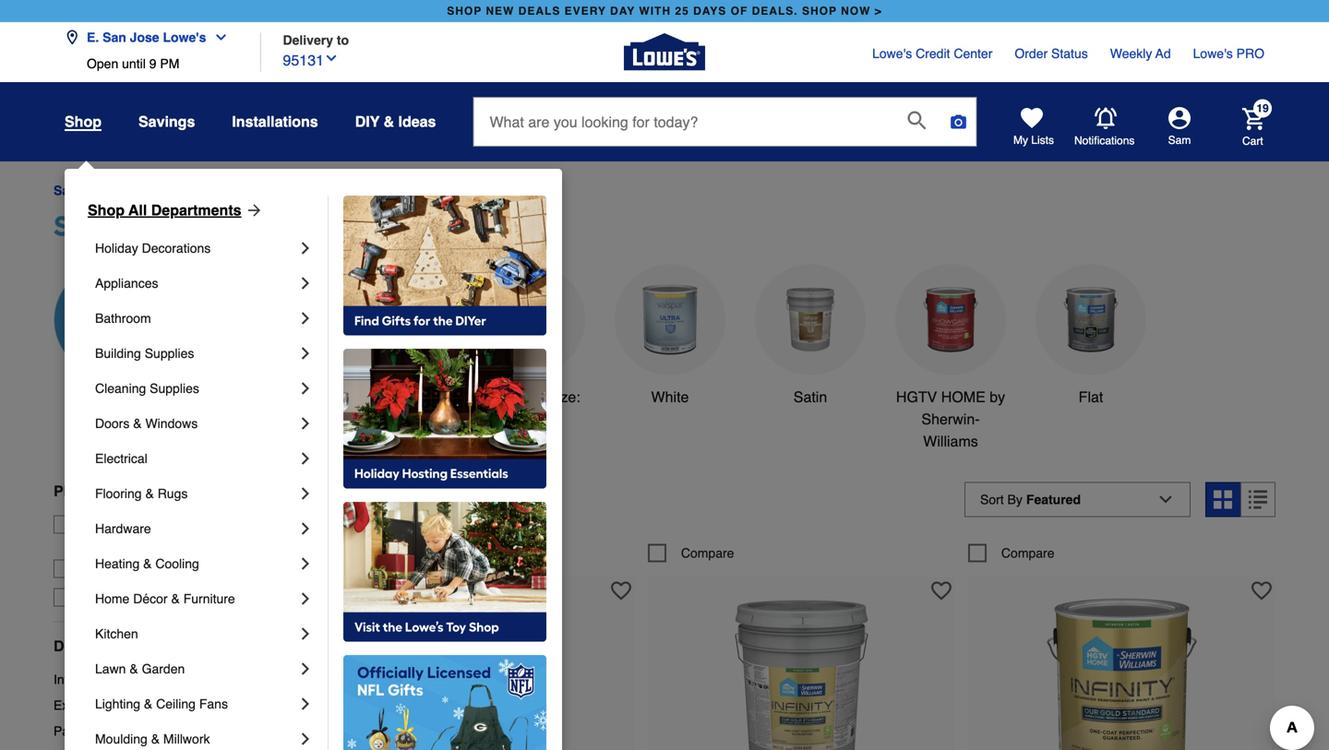 Task type: vqa. For each thing, say whether or not it's contained in the screenshot.
Lowe's Home Improvement Account IMAGE
no



Task type: locate. For each thing, give the bounding box(es) containing it.
today
[[188, 517, 222, 532]]

shop for shop all
[[82, 389, 116, 406]]

to
[[337, 33, 349, 48]]

lowe's for lowe's credit center
[[872, 46, 912, 61]]

1 free from the top
[[81, 517, 108, 532]]

lowe's up pm
[[163, 30, 206, 45]]

3 chevron right image from the top
[[296, 485, 315, 503]]

2 free from the top
[[81, 562, 108, 576]]

savings by category. image
[[54, 213, 1275, 246]]

1 horizontal spatial lowe's
[[872, 46, 912, 61]]

deals
[[518, 5, 561, 18]]

chevron right image for lighting & ceiling fans
[[296, 695, 315, 713]]

sam
[[1168, 134, 1191, 147]]

free for free store pickup today at:
[[81, 517, 108, 532]]

gallon inside the container size: 5-gallon
[[517, 411, 556, 428]]

order status
[[1015, 46, 1088, 61]]

cooling
[[155, 557, 199, 571]]

gallon inside container size: 1-gallon
[[376, 411, 416, 428]]

lawn & garden
[[95, 662, 185, 677]]

6 chevron right image from the top
[[296, 520, 315, 538]]

& left cooling
[[143, 557, 152, 571]]

2 container from the left
[[479, 389, 543, 406]]

heart outline image
[[611, 581, 631, 601]]

paint up paint supplies
[[102, 698, 131, 713]]

hardware link
[[95, 511, 296, 546]]

1 heart outline image from the left
[[931, 581, 951, 601]]

2 heart outline image from the left
[[1251, 581, 1272, 601]]

delivery
[[283, 33, 333, 48], [121, 483, 178, 500], [111, 562, 158, 576], [110, 590, 157, 605]]

supplies for cleaning supplies
[[150, 381, 199, 396]]

1 horizontal spatial pickup
[[146, 517, 185, 532]]

25
[[675, 5, 689, 18]]

0 vertical spatial shop
[[65, 113, 102, 130]]

all up "doors" at the bottom left
[[120, 389, 136, 406]]

search image
[[908, 111, 926, 129]]

1-
[[363, 411, 376, 428]]

cleaning
[[95, 381, 146, 396]]

lowe's home improvement lists image
[[1021, 107, 1043, 129]]

compare inside 5005508285 element
[[1001, 546, 1054, 560]]

shop up "doors" at the bottom left
[[82, 389, 116, 406]]

container for 5-
[[479, 389, 543, 406]]

free store pickup today at:
[[81, 517, 240, 532]]

compare for "5005509555" "element"
[[681, 546, 734, 560]]

container
[[339, 389, 403, 406], [479, 389, 543, 406]]

lowe's left pro
[[1193, 46, 1233, 61]]

free left the store
[[81, 517, 108, 532]]

until
[[122, 56, 146, 71]]

lowe's left "credit"
[[872, 46, 912, 61]]

5005508285 element
[[968, 544, 1054, 562]]

shop left now
[[802, 5, 837, 18]]

e. san jose lowe's button
[[65, 19, 236, 56]]

container up 1-
[[339, 389, 403, 406]]

shop for shop
[[65, 113, 102, 130]]

supplies up cleaning supplies
[[145, 346, 194, 361]]

exterior paint link
[[54, 696, 298, 715]]

hardware
[[95, 521, 151, 536]]

interior
[[54, 672, 94, 687]]

0 vertical spatial all
[[128, 202, 147, 219]]

& for ideas
[[384, 113, 394, 130]]

days
[[693, 5, 727, 18]]

2 vertical spatial supplies
[[87, 724, 136, 739]]

1 vertical spatial departments
[[54, 638, 144, 655]]

gallon for 5-
[[517, 411, 556, 428]]

& left rugs at the left of page
[[145, 486, 154, 501]]

0 vertical spatial free
[[81, 517, 108, 532]]

supplies up windows
[[150, 381, 199, 396]]

satin button
[[755, 264, 866, 408]]

1 chevron right image from the top
[[296, 274, 315, 293]]

&
[[384, 113, 394, 130], [133, 416, 142, 431], [106, 483, 117, 500], [145, 486, 154, 501], [143, 557, 152, 571], [171, 592, 180, 606], [130, 662, 138, 677], [144, 697, 153, 712], [151, 732, 160, 747]]

7 chevron right image from the top
[[296, 555, 315, 573]]

all inside shop all button
[[120, 389, 136, 406]]

0 horizontal spatial lowe's
[[163, 30, 206, 45]]

doors & windows
[[95, 416, 198, 431]]

1 horizontal spatial gallon
[[517, 411, 556, 428]]

& for delivery
[[106, 483, 117, 500]]

home
[[95, 592, 130, 606]]

2 horizontal spatial compare
[[1001, 546, 1054, 560]]

flat button
[[1036, 264, 1146, 408]]

1 vertical spatial all
[[120, 389, 136, 406]]

at:
[[226, 517, 240, 532]]

shop button
[[65, 113, 102, 131]]

1 vertical spatial supplies
[[150, 381, 199, 396]]

flooring
[[95, 486, 142, 501]]

electrical
[[95, 451, 147, 466]]

my lists link
[[1013, 107, 1054, 148]]

container up 5-
[[479, 389, 543, 406]]

delivery up 95131
[[283, 33, 333, 48]]

size: for container size: 1-gallon
[[407, 389, 440, 406]]

& inside "link"
[[144, 697, 153, 712]]

moulding & millwork link
[[95, 722, 296, 750]]

1 horizontal spatial container
[[479, 389, 543, 406]]

size: inside the container size: 5-gallon
[[547, 389, 580, 406]]

size: inside container size: 1-gallon
[[407, 389, 440, 406]]

chevron right image for lawn & garden
[[296, 660, 315, 678]]

chevron right image for appliances
[[296, 274, 315, 293]]

0 horizontal spatial container
[[339, 389, 403, 406]]

3 compare from the left
[[1001, 546, 1054, 560]]

officially licensed n f l gifts. shop now. image
[[343, 655, 546, 750]]

products
[[371, 492, 456, 517]]

diy & ideas button
[[355, 105, 436, 138]]

hgtv home by sherwin- williams
[[896, 389, 1005, 450]]

1 horizontal spatial savings
[[138, 113, 195, 130]]

0 vertical spatial savings
[[138, 113, 195, 130]]

8 chevron right image from the top
[[296, 590, 315, 608]]

& right lawn
[[130, 662, 138, 677]]

savings up shop
[[54, 183, 103, 198]]

list view image
[[1249, 491, 1267, 509]]

0 horizontal spatial shop
[[447, 5, 482, 18]]

& left millwork
[[151, 732, 160, 747]]

location image
[[65, 30, 79, 45]]

pickup down rugs at the left of page
[[146, 517, 185, 532]]

home décor & furniture link
[[95, 581, 296, 617]]

departments up holiday decorations link
[[151, 202, 241, 219]]

supplies down lighting
[[87, 724, 136, 739]]

compare inside "5005509555" "element"
[[681, 546, 734, 560]]

0 vertical spatial pickup
[[54, 483, 102, 500]]

5 chevron right image from the top
[[296, 660, 315, 678]]

paint supplies
[[54, 724, 136, 739]]

& right diy
[[384, 113, 394, 130]]

2 chevron right image from the top
[[296, 309, 315, 328]]

2 size: from the left
[[547, 389, 580, 406]]

lawn & garden link
[[95, 652, 296, 687]]

shop inside button
[[82, 389, 116, 406]]

all for shop
[[120, 389, 136, 406]]

6 chevron right image from the top
[[296, 730, 315, 749]]

supplies inside building supplies link
[[145, 346, 194, 361]]

1 vertical spatial pickup
[[146, 517, 185, 532]]

order
[[1015, 46, 1048, 61]]

heating & cooling link
[[95, 546, 296, 581]]

1 horizontal spatial compare
[[681, 546, 734, 560]]

savings down pm
[[138, 113, 195, 130]]

2 chevron right image from the top
[[296, 449, 315, 468]]

paint up lighting
[[97, 672, 127, 687]]

building supplies
[[95, 346, 194, 361]]

installations
[[232, 113, 318, 130]]

weekly ad link
[[1110, 44, 1171, 63]]

all inside 'shop all departments' link
[[128, 202, 147, 219]]

satin
[[794, 389, 827, 406]]

heart outline image
[[931, 581, 951, 601], [1251, 581, 1272, 601]]

5 chevron right image from the top
[[296, 414, 315, 433]]

lists
[[1031, 134, 1054, 147]]

0 horizontal spatial gallon
[[376, 411, 416, 428]]

4 chevron right image from the top
[[296, 625, 315, 643]]

& for windows
[[133, 416, 142, 431]]

compare
[[361, 546, 414, 560], [681, 546, 734, 560], [1001, 546, 1054, 560]]

4 chevron right image from the top
[[296, 379, 315, 398]]

home
[[941, 389, 985, 406]]

day
[[610, 5, 635, 18]]

Search Query text field
[[474, 98, 893, 146]]

2 horizontal spatial lowe's
[[1193, 46, 1233, 61]]

& left ceiling
[[144, 697, 153, 712]]

9 chevron right image from the top
[[296, 695, 315, 713]]

savings for savings button
[[138, 113, 195, 130]]

container inside the container size: 5-gallon
[[479, 389, 543, 406]]

& for cooling
[[143, 557, 152, 571]]

holiday decorations link
[[95, 231, 296, 266]]

exterior
[[54, 698, 98, 713]]

compare inside 5005916541 element
[[361, 546, 414, 560]]

& right décor
[[171, 592, 180, 606]]

0 horizontal spatial heart outline image
[[931, 581, 951, 601]]

5005509555 element
[[648, 544, 734, 562]]

0 horizontal spatial savings
[[54, 183, 103, 198]]

interior paint link
[[54, 671, 298, 689]]

by
[[990, 389, 1005, 406]]

paint right 'in'
[[485, 492, 539, 517]]

123 products in paint
[[327, 492, 539, 517]]

size:
[[407, 389, 440, 406], [547, 389, 580, 406]]

3 chevron right image from the top
[[296, 344, 315, 363]]

rugs
[[158, 486, 188, 501]]

None search field
[[473, 97, 977, 164]]

2 compare from the left
[[681, 546, 734, 560]]

0 vertical spatial supplies
[[145, 346, 194, 361]]

kitchen
[[95, 627, 138, 641]]

1 container from the left
[[339, 389, 403, 406]]

1 vertical spatial shop
[[82, 389, 116, 406]]

all right shop
[[128, 202, 147, 219]]

doors & windows link
[[95, 406, 296, 441]]

sherwin-
[[921, 411, 980, 428]]

& right "doors" at the bottom left
[[133, 416, 142, 431]]

& inside button
[[384, 113, 394, 130]]

e. san jose lowe's
[[87, 30, 206, 45]]

notifications
[[1074, 134, 1135, 147]]

shop left new
[[447, 5, 482, 18]]

1 gallon from the left
[[376, 411, 416, 428]]

1 horizontal spatial heart outline image
[[1251, 581, 1272, 601]]

& down electrical
[[106, 483, 117, 500]]

19
[[1256, 102, 1269, 115]]

container inside container size: 1-gallon
[[339, 389, 403, 406]]

chevron right image
[[296, 274, 315, 293], [296, 449, 315, 468], [296, 485, 315, 503], [296, 625, 315, 643], [296, 660, 315, 678], [296, 730, 315, 749]]

departments up lawn
[[54, 638, 144, 655]]

lowe's inside button
[[163, 30, 206, 45]]

holiday hosting essentials. image
[[343, 349, 546, 489]]

shop down "open" on the top left of the page
[[65, 113, 102, 130]]

pickup down electrical
[[54, 483, 102, 500]]

supplies for paint supplies
[[87, 724, 136, 739]]

bathroom
[[95, 311, 151, 326]]

exterior paint
[[54, 698, 131, 713]]

1 horizontal spatial shop
[[802, 5, 837, 18]]

1 compare from the left
[[361, 546, 414, 560]]

1 size: from the left
[[407, 389, 440, 406]]

heating
[[95, 557, 140, 571]]

1 vertical spatial free
[[81, 562, 108, 576]]

open until 9 pm
[[87, 56, 179, 71]]

garden
[[142, 662, 185, 677]]

1 horizontal spatial size:
[[547, 389, 580, 406]]

shop all departments
[[88, 202, 241, 219]]

my
[[1013, 134, 1028, 147]]

jose
[[130, 30, 159, 45]]

free for free delivery
[[81, 562, 108, 576]]

departments element
[[54, 637, 298, 656]]

chevron right image
[[296, 239, 315, 257], [296, 309, 315, 328], [296, 344, 315, 363], [296, 379, 315, 398], [296, 414, 315, 433], [296, 520, 315, 538], [296, 555, 315, 573], [296, 590, 315, 608], [296, 695, 315, 713]]

cart
[[1242, 135, 1263, 147]]

grid view image
[[1214, 491, 1232, 509]]

1 chevron right image from the top
[[296, 239, 315, 257]]

supplies
[[145, 346, 194, 361], [150, 381, 199, 396], [87, 724, 136, 739]]

0 horizontal spatial size:
[[407, 389, 440, 406]]

2 gallon from the left
[[517, 411, 556, 428]]

& for garden
[[130, 662, 138, 677]]

williams
[[923, 433, 978, 450]]

0 horizontal spatial departments
[[54, 638, 144, 655]]

lawn
[[95, 662, 126, 677]]

lowe's home improvement logo image
[[624, 12, 705, 93]]

san
[[103, 30, 126, 45]]

supplies inside paint supplies link
[[87, 724, 136, 739]]

cleaning supplies link
[[95, 371, 296, 406]]

1 vertical spatial savings
[[54, 183, 103, 198]]

find gifts for the diyer. image
[[343, 196, 546, 336]]

open
[[87, 56, 118, 71]]

0 horizontal spatial compare
[[361, 546, 414, 560]]

1 horizontal spatial departments
[[151, 202, 241, 219]]

free
[[81, 517, 108, 532], [81, 562, 108, 576]]

weekly
[[1110, 46, 1152, 61]]

shop new deals every day with 25 days of deals. shop now >
[[447, 5, 882, 18]]

free up fast
[[81, 562, 108, 576]]

container for 1-
[[339, 389, 403, 406]]

supplies inside cleaning supplies link
[[150, 381, 199, 396]]

& inside 'link'
[[143, 557, 152, 571]]



Task type: describe. For each thing, give the bounding box(es) containing it.
delivery down "free delivery"
[[110, 590, 157, 605]]

chevron right image for home décor & furniture
[[296, 590, 315, 608]]

chevron right image for flooring & rugs
[[296, 485, 315, 503]]

now
[[841, 5, 871, 18]]

deals.
[[752, 5, 798, 18]]

pickup & delivery
[[54, 483, 178, 500]]

holiday decorations
[[95, 241, 211, 256]]

chevron right image for electrical
[[296, 449, 315, 468]]

credit
[[916, 46, 950, 61]]

camera image
[[949, 113, 968, 131]]

chevron right image for building supplies
[[296, 344, 315, 363]]

& for millwork
[[151, 732, 160, 747]]

savings button
[[138, 105, 195, 138]]

0 vertical spatial departments
[[151, 202, 241, 219]]

chevron right image for hardware
[[296, 520, 315, 538]]

shop all button
[[54, 264, 164, 408]]

lowe's home improvement cart image
[[1242, 108, 1264, 130]]

hgtv home by sherwin- williams button
[[895, 264, 1006, 453]]

visit the lowe's toy shop. image
[[343, 502, 546, 642]]

installations button
[[232, 105, 318, 138]]

container size: 1-gallon button
[[334, 264, 445, 431]]

chevron right image for moulding & millwork
[[296, 730, 315, 749]]

gallon for 1-
[[376, 411, 416, 428]]

every
[[565, 5, 606, 18]]

lowe's for lowe's pro
[[1193, 46, 1233, 61]]

in
[[462, 492, 479, 517]]

shop all
[[82, 389, 136, 406]]

building
[[95, 346, 141, 361]]

>
[[875, 5, 882, 18]]

pro
[[1236, 46, 1264, 61]]

95131 button
[[283, 48, 339, 72]]

size: for container size: 5-gallon
[[547, 389, 580, 406]]

new
[[486, 5, 514, 18]]

9
[[149, 56, 156, 71]]

delivery to
[[283, 33, 349, 48]]

building supplies link
[[95, 336, 296, 371]]

container size: 5-gallon
[[479, 389, 580, 428]]

heating & cooling
[[95, 557, 199, 571]]

status
[[1051, 46, 1088, 61]]

shop new deals every day with 25 days of deals. shop now > link
[[443, 0, 886, 22]]

ceiling
[[156, 697, 196, 712]]

chevron right image for bathroom
[[296, 309, 315, 328]]

1 shop from the left
[[447, 5, 482, 18]]

interior paint
[[54, 672, 127, 687]]

paint inside 'link'
[[102, 698, 131, 713]]

lighting & ceiling fans link
[[95, 687, 296, 722]]

lowe's credit center
[[872, 46, 992, 61]]

& for ceiling
[[144, 697, 153, 712]]

5005916541 element
[[327, 544, 414, 562]]

chevron right image for kitchen
[[296, 625, 315, 643]]

95131
[[283, 52, 324, 69]]

doors
[[95, 416, 130, 431]]

ideas
[[398, 113, 436, 130]]

123
[[327, 492, 364, 517]]

2 shop from the left
[[802, 5, 837, 18]]

compare for 5005508285 element
[[1001, 546, 1054, 560]]

bathroom link
[[95, 301, 296, 336]]

weekly ad
[[1110, 46, 1171, 61]]

chevron right image for heating & cooling
[[296, 555, 315, 573]]

chevron right image for doors & windows
[[296, 414, 315, 433]]

center
[[954, 46, 992, 61]]

pm
[[160, 56, 179, 71]]

electrical link
[[95, 441, 296, 476]]

cleaning supplies
[[95, 381, 199, 396]]

lighting & ceiling fans
[[95, 697, 228, 712]]

compare for 5005916541 element
[[361, 546, 414, 560]]

holiday
[[95, 241, 138, 256]]

my lists
[[1013, 134, 1054, 147]]

millwork
[[163, 732, 210, 747]]

of
[[731, 5, 748, 18]]

chevron down image
[[324, 51, 339, 66]]

lowe's home improvement notification center image
[[1095, 107, 1117, 129]]

shop all departments link
[[88, 199, 264, 222]]

chevron down image
[[206, 30, 228, 45]]

delivery up fast delivery
[[111, 562, 158, 576]]

white button
[[615, 264, 725, 408]]

lighting
[[95, 697, 140, 712]]

supplies for building supplies
[[145, 346, 194, 361]]

fast
[[81, 590, 106, 605]]

lowe's pro
[[1193, 46, 1264, 61]]

arrow right image
[[241, 201, 264, 220]]

white
[[651, 389, 689, 406]]

moulding & millwork
[[95, 732, 210, 747]]

flooring & rugs link
[[95, 476, 296, 511]]

0 horizontal spatial pickup
[[54, 483, 102, 500]]

sam button
[[1135, 107, 1224, 148]]

lowe's pro link
[[1193, 44, 1264, 63]]

all for shop
[[128, 202, 147, 219]]

flat
[[1079, 389, 1103, 406]]

appliances
[[95, 276, 158, 291]]

windows
[[145, 416, 198, 431]]

furniture
[[183, 592, 235, 606]]

& for rugs
[[145, 486, 154, 501]]

paint down exterior
[[54, 724, 83, 739]]

chevron right image for cleaning supplies
[[296, 379, 315, 398]]

delivery up the free store pickup today at:
[[121, 483, 178, 500]]

kitchen link
[[95, 617, 296, 652]]

fast delivery
[[81, 590, 157, 605]]

with
[[639, 5, 671, 18]]

savings for savings 'link'
[[54, 183, 103, 198]]

order status link
[[1015, 44, 1088, 63]]

hgtv
[[896, 389, 937, 406]]

chevron right image for holiday decorations
[[296, 239, 315, 257]]

lowe's credit center link
[[872, 44, 992, 63]]



